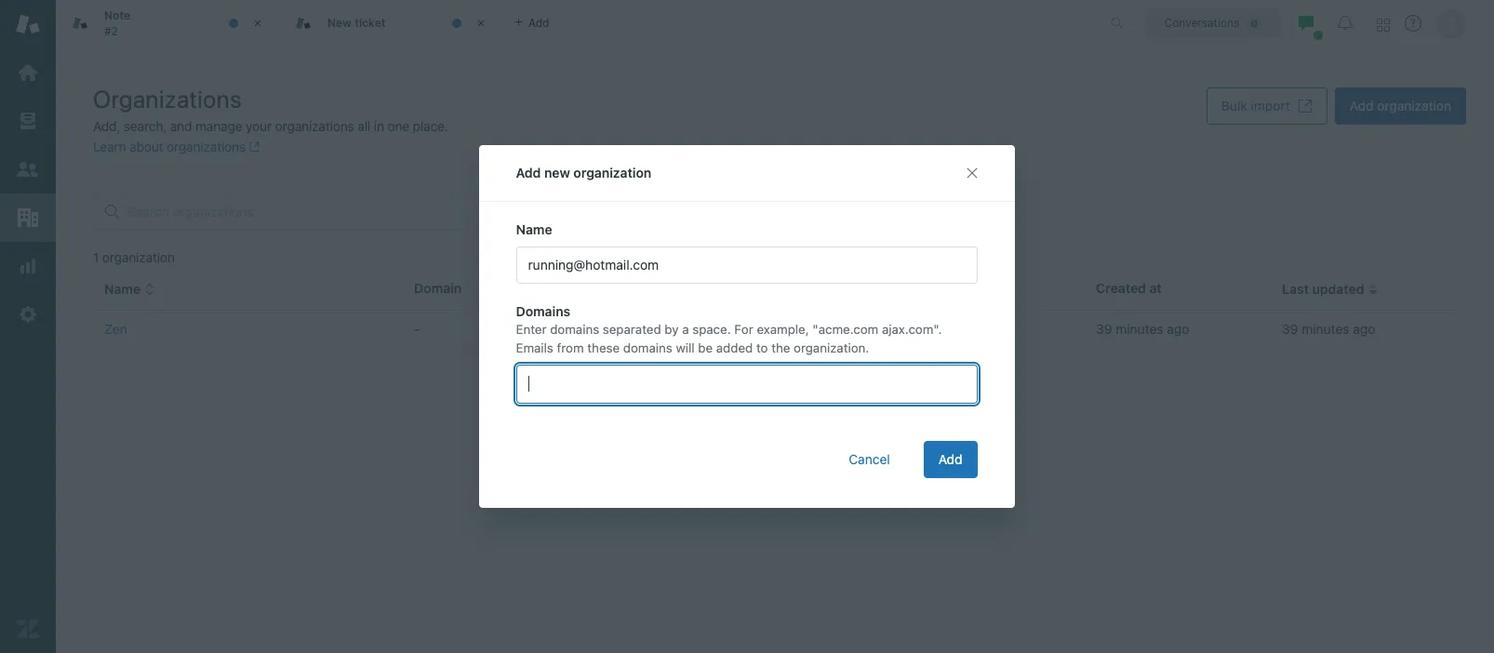 Task type: describe. For each thing, give the bounding box(es) containing it.
admin image
[[16, 303, 40, 327]]

"acme.com
[[813, 322, 879, 337]]

added
[[717, 340, 754, 355]]

1 39 from the left
[[1097, 321, 1113, 337]]

add for organization
[[1350, 98, 1374, 114]]

example,
[[758, 322, 810, 337]]

note #2
[[104, 8, 130, 38]]

organization for 1 organization
[[102, 249, 175, 265]]

to
[[757, 340, 769, 355]]

learn about organizations
[[93, 139, 246, 155]]

and
[[170, 118, 192, 134]]

name inside name button
[[104, 281, 141, 297]]

place.
[[413, 118, 448, 134]]

organizations
[[93, 85, 242, 113]]

separated
[[603, 322, 662, 337]]

all
[[358, 118, 371, 134]]

ajax.com".
[[883, 322, 943, 337]]

2 39 minutes ago from the left
[[1283, 321, 1376, 337]]

by
[[665, 322, 680, 337]]

zendesk support image
[[16, 12, 40, 36]]

bulk import button
[[1207, 87, 1328, 125]]

1 minutes from the left
[[1116, 321, 1164, 337]]

last updated
[[1283, 281, 1365, 297]]

get started image
[[16, 61, 40, 85]]

last
[[1283, 281, 1310, 297]]

your
[[246, 118, 272, 134]]

new ticket
[[328, 16, 386, 30]]

1 organization
[[93, 249, 175, 265]]

the
[[772, 340, 791, 355]]

updated
[[1313, 281, 1365, 297]]

conversations
[[1165, 15, 1240, 29]]

1 vertical spatial domains
[[624, 340, 673, 355]]

views image
[[16, 109, 40, 133]]

Search organizations field
[[128, 204, 500, 221]]

add button
[[925, 441, 978, 478]]

reporting image
[[16, 254, 40, 278]]

ticket
[[355, 16, 386, 30]]

2 - from the left
[[725, 321, 731, 337]]

add,
[[93, 118, 120, 134]]

will
[[677, 340, 695, 355]]

domains
[[517, 304, 571, 319]]

add organization
[[1350, 98, 1452, 114]]

cancel button
[[835, 441, 906, 478]]

organizations inside organizations add, search, and manage your organizations all in one place.
[[275, 118, 354, 134]]

tabs tab list
[[56, 0, 1092, 47]]

search,
[[124, 118, 167, 134]]

zendesk image
[[16, 617, 40, 641]]

from
[[558, 340, 585, 355]]

a
[[683, 322, 690, 337]]

about
[[129, 139, 163, 155]]

name button
[[104, 281, 156, 298]]



Task type: vqa. For each thing, say whether or not it's contained in the screenshot.
the middle Add
yes



Task type: locate. For each thing, give the bounding box(es) containing it.
organization up name button
[[102, 249, 175, 265]]

1 ago from the left
[[1168, 321, 1190, 337]]

organizations add, search, and manage your organizations all in one place.
[[93, 85, 448, 134]]

0 horizontal spatial ago
[[1168, 321, 1190, 337]]

0 horizontal spatial 39
[[1097, 321, 1113, 337]]

bulk
[[1222, 98, 1248, 114]]

organization inside button
[[1378, 98, 1452, 114]]

Name text field
[[517, 247, 978, 284]]

close modal image
[[965, 166, 980, 181]]

import
[[1252, 98, 1291, 114]]

organization for add organization
[[1378, 98, 1452, 114]]

1 horizontal spatial -
[[725, 321, 731, 337]]

0 horizontal spatial add
[[517, 165, 542, 181]]

zen link
[[104, 321, 127, 337]]

0 vertical spatial organizations
[[275, 118, 354, 134]]

1 horizontal spatial minutes
[[1302, 321, 1350, 337]]

0 horizontal spatial -
[[414, 321, 420, 337]]

0 horizontal spatial minutes
[[1116, 321, 1164, 337]]

organization
[[1378, 98, 1452, 114], [574, 165, 652, 181], [102, 249, 175, 265]]

2 ago from the left
[[1354, 321, 1376, 337]]

2 vertical spatial add
[[939, 451, 963, 467]]

1 vertical spatial organizations
[[167, 139, 246, 155]]

2 horizontal spatial organization
[[1378, 98, 1452, 114]]

0 vertical spatial name
[[517, 222, 553, 238]]

note
[[104, 8, 130, 22]]

1 horizontal spatial name
[[517, 222, 553, 238]]

new ticket tab
[[279, 0, 503, 47]]

learn
[[93, 139, 126, 155]]

for
[[735, 322, 754, 337]]

0 horizontal spatial organization
[[102, 249, 175, 265]]

domains enter domains separated by a space. for example, "acme.com ajax.com". emails from these domains will be added to the organization.
[[517, 304, 943, 355]]

last updated button
[[1283, 281, 1380, 298]]

1 horizontal spatial organization
[[574, 165, 652, 181]]

add new organization dialog
[[479, 145, 1016, 508]]

domains up from
[[551, 322, 600, 337]]

1 - from the left
[[414, 321, 420, 337]]

zendesk products image
[[1378, 18, 1391, 31]]

these
[[588, 340, 621, 355]]

0 vertical spatial organization
[[1378, 98, 1452, 114]]

39 minutes ago
[[1097, 321, 1190, 337], [1283, 321, 1376, 337]]

0 horizontal spatial 39 minutes ago
[[1097, 321, 1190, 337]]

space.
[[693, 322, 732, 337]]

get help image
[[1406, 15, 1422, 32]]

add right 'cancel'
[[939, 451, 963, 467]]

organizations image
[[16, 206, 40, 230]]

1
[[93, 249, 99, 265]]

1 horizontal spatial domains
[[624, 340, 673, 355]]

customers image
[[16, 157, 40, 182]]

add organization button
[[1335, 87, 1467, 125]]

#2
[[104, 24, 118, 38]]

2 horizontal spatial add
[[1350, 98, 1374, 114]]

name inside the add new organization dialog
[[517, 222, 553, 238]]

organizations down the manage
[[167, 139, 246, 155]]

1 horizontal spatial add
[[939, 451, 963, 467]]

organization.
[[795, 340, 870, 355]]

name down 1 organization
[[104, 281, 141, 297]]

-
[[414, 321, 420, 337], [725, 321, 731, 337]]

0 horizontal spatial organizations
[[167, 139, 246, 155]]

None text field
[[527, 367, 535, 401]]

ago
[[1168, 321, 1190, 337], [1354, 321, 1376, 337]]

0 vertical spatial domains
[[551, 322, 600, 337]]

(opens in a new tab) image
[[246, 142, 260, 153]]

add right import at the top of page
[[1350, 98, 1374, 114]]

new
[[545, 165, 571, 181]]

close image
[[249, 14, 267, 33]]

in
[[374, 118, 384, 134]]

tab containing note
[[56, 0, 279, 47]]

1 horizontal spatial ago
[[1354, 321, 1376, 337]]

add
[[1350, 98, 1374, 114], [517, 165, 542, 181], [939, 451, 963, 467]]

learn about organizations link
[[93, 139, 260, 155]]

organizations
[[275, 118, 354, 134], [167, 139, 246, 155]]

1 horizontal spatial 39 minutes ago
[[1283, 321, 1376, 337]]

be
[[699, 340, 714, 355]]

0 horizontal spatial domains
[[551, 322, 600, 337]]

new
[[328, 16, 352, 30]]

bulk import
[[1222, 98, 1291, 114]]

enter
[[517, 322, 547, 337]]

cancel
[[850, 451, 891, 467]]

39
[[1097, 321, 1113, 337], [1283, 321, 1299, 337]]

1 horizontal spatial organizations
[[275, 118, 354, 134]]

add new organization
[[517, 165, 652, 181]]

0 horizontal spatial name
[[104, 281, 141, 297]]

1 vertical spatial add
[[517, 165, 542, 181]]

1 vertical spatial organization
[[574, 165, 652, 181]]

1 horizontal spatial 39
[[1283, 321, 1299, 337]]

add for new
[[517, 165, 542, 181]]

main element
[[0, 0, 56, 653]]

1 vertical spatial name
[[104, 281, 141, 297]]

organization down the get help image
[[1378, 98, 1452, 114]]

close image
[[472, 14, 491, 33]]

2 minutes from the left
[[1302, 321, 1350, 337]]

2 vertical spatial organization
[[102, 249, 175, 265]]

2 39 from the left
[[1283, 321, 1299, 337]]

add left new
[[517, 165, 542, 181]]

minutes
[[1116, 321, 1164, 337], [1302, 321, 1350, 337]]

none text field inside the add new organization dialog
[[527, 367, 535, 401]]

one
[[388, 118, 410, 134]]

organization inside dialog
[[574, 165, 652, 181]]

zen
[[104, 321, 127, 337]]

1 39 minutes ago from the left
[[1097, 321, 1190, 337]]

manage
[[195, 118, 242, 134]]

0 vertical spatial add
[[1350, 98, 1374, 114]]

emails
[[517, 340, 554, 355]]

tab
[[56, 0, 279, 47]]

name
[[517, 222, 553, 238], [104, 281, 141, 297]]

domains down separated
[[624, 340, 673, 355]]

conversations button
[[1145, 8, 1283, 38]]

organizations left all
[[275, 118, 354, 134]]

name down new
[[517, 222, 553, 238]]

organization right new
[[574, 165, 652, 181]]

domains
[[551, 322, 600, 337], [624, 340, 673, 355]]



